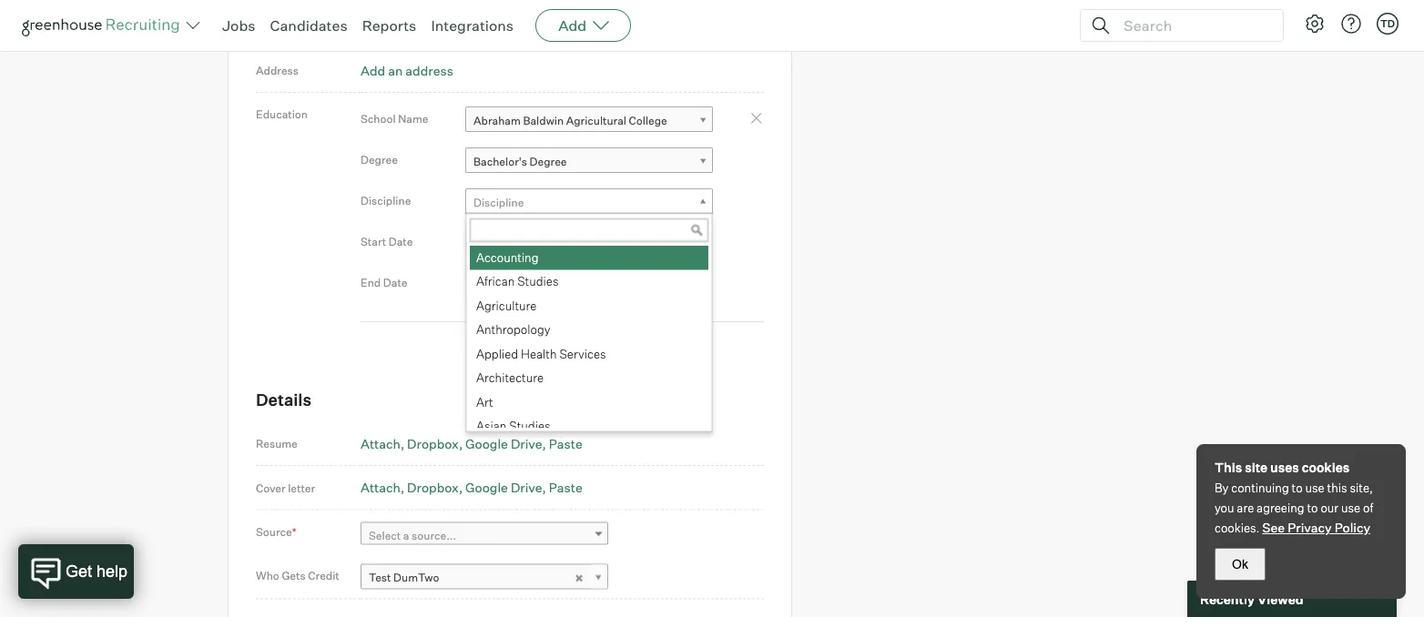 Task type: describe. For each thing, give the bounding box(es) containing it.
add a website
[[361, 19, 444, 35]]

studies for asian studies
[[509, 419, 551, 434]]

a for select
[[403, 529, 409, 543]]

test
[[369, 571, 391, 585]]

select
[[369, 529, 401, 543]]

education
[[256, 108, 308, 121]]

this
[[1328, 481, 1348, 495]]

cover letter
[[256, 481, 315, 495]]

MM text field
[[465, 268, 511, 298]]

integrations
[[431, 16, 514, 35]]

who
[[256, 569, 279, 583]]

asian
[[476, 419, 507, 434]]

date for start date
[[389, 235, 413, 249]]

bachelor's degree
[[474, 155, 567, 168]]

jobs link
[[222, 16, 256, 35]]

applied health services
[[476, 347, 606, 361]]

greenhouse recruiting image
[[22, 15, 186, 36]]

discipline link
[[465, 189, 713, 215]]

paste for cover letter
[[549, 480, 583, 496]]

details
[[256, 389, 312, 410]]

attach dropbox google drive paste for resume
[[361, 436, 583, 452]]

an
[[388, 62, 403, 78]]

applied
[[476, 347, 518, 361]]

dropbox for cover letter
[[407, 480, 459, 496]]

see
[[1263, 520, 1285, 536]]

dropbox for resume
[[407, 436, 459, 452]]

african
[[476, 274, 515, 289]]

add for add a website
[[361, 19, 385, 35]]

african studies
[[476, 274, 559, 289]]

school
[[361, 112, 396, 126]]

add an address
[[361, 62, 454, 78]]

agreeing
[[1257, 501, 1305, 516]]

select a source... link
[[361, 522, 608, 549]]

privacy
[[1288, 520, 1332, 536]]

you
[[1215, 501, 1235, 516]]

1 horizontal spatial use
[[1342, 501, 1361, 516]]

add for add
[[558, 16, 587, 35]]

drive for resume
[[511, 436, 542, 452]]

td button
[[1377, 13, 1399, 35]]

add an address link
[[361, 62, 454, 78]]

accounting
[[476, 250, 539, 265]]

cookies
[[1302, 460, 1350, 476]]

ok button
[[1215, 548, 1266, 581]]

by
[[1215, 481, 1229, 495]]

attach dropbox google drive paste for cover letter
[[361, 480, 583, 496]]

add for add an address
[[361, 62, 385, 78]]

candidates link
[[270, 16, 348, 35]]

paste link for resume
[[549, 436, 583, 452]]

site
[[1245, 460, 1268, 476]]

agriculture option
[[470, 294, 709, 319]]

see privacy policy
[[1263, 520, 1371, 536]]

letter
[[288, 481, 315, 495]]

start
[[361, 235, 386, 249]]

our
[[1321, 501, 1339, 516]]

agricultural
[[566, 114, 627, 127]]

african studies option
[[470, 270, 709, 294]]

reports link
[[362, 16, 417, 35]]

uses
[[1271, 460, 1300, 476]]

*
[[292, 526, 297, 539]]

abraham baldwin agricultural college
[[474, 114, 667, 127]]

paste for resume
[[549, 436, 583, 452]]

yyyy text field for end date
[[514, 268, 568, 298]]

source *
[[256, 526, 297, 539]]

school name
[[361, 112, 429, 126]]

college
[[629, 114, 667, 127]]

of
[[1364, 501, 1374, 516]]

this site uses cookies
[[1215, 460, 1350, 476]]

date for end date
[[383, 276, 408, 290]]

art option
[[470, 391, 709, 415]]

Search text field
[[1119, 12, 1267, 39]]

agriculture
[[476, 298, 537, 313]]

drive for cover letter
[[511, 480, 542, 496]]

architecture
[[476, 371, 544, 385]]

attach for resume
[[361, 436, 401, 452]]

asian studies option
[[470, 415, 709, 439]]

source...
[[412, 529, 457, 543]]

bachelor's
[[474, 155, 527, 168]]

health
[[521, 347, 557, 361]]

list box containing accounting
[[466, 246, 709, 439]]

1 horizontal spatial degree
[[530, 155, 567, 168]]

select a source...
[[369, 529, 457, 543]]

by continuing to use this site, you are agreeing to our use of cookies.
[[1215, 481, 1374, 536]]

accounting option
[[470, 246, 709, 270]]



Task type: locate. For each thing, give the bounding box(es) containing it.
attach link for resume
[[361, 436, 405, 452]]

reports
[[362, 16, 417, 35]]

test dumtwo
[[369, 571, 439, 585]]

studies
[[517, 274, 559, 289], [509, 419, 551, 434]]

paste
[[549, 436, 583, 452], [549, 480, 583, 496]]

degree down 'baldwin'
[[530, 155, 567, 168]]

date
[[389, 235, 413, 249], [383, 276, 408, 290]]

google up select a source... 'link'
[[466, 480, 508, 496]]

dropbox
[[407, 436, 459, 452], [407, 480, 459, 496]]

0 vertical spatial date
[[389, 235, 413, 249]]

architecture option
[[470, 367, 709, 391]]

degree down school
[[361, 153, 398, 167]]

google drive link for resume
[[466, 436, 546, 452]]

to down the uses
[[1292, 481, 1303, 495]]

0 vertical spatial drive
[[511, 436, 542, 452]]

website
[[398, 19, 444, 35]]

1 vertical spatial date
[[383, 276, 408, 290]]

drive
[[511, 436, 542, 452], [511, 480, 542, 496]]

bachelor's degree link
[[465, 148, 713, 174]]

add a website link
[[361, 19, 444, 35]]

0 vertical spatial google drive link
[[466, 436, 546, 452]]

dropbox link for cover letter
[[407, 480, 463, 496]]

1 vertical spatial google
[[466, 480, 508, 496]]

2 attach from the top
[[361, 480, 401, 496]]

0 horizontal spatial a
[[388, 19, 395, 35]]

this
[[1215, 460, 1243, 476]]

art
[[476, 395, 493, 410]]

1 dropbox link from the top
[[407, 436, 463, 452]]

address
[[256, 64, 299, 77]]

viewed
[[1258, 591, 1304, 607]]

resume
[[256, 437, 298, 451]]

1 dropbox from the top
[[407, 436, 459, 452]]

google drive link for cover letter
[[466, 480, 546, 496]]

paste link down art option
[[549, 436, 583, 452]]

td
[[1381, 17, 1396, 30]]

0 vertical spatial dropbox link
[[407, 436, 463, 452]]

date right "end"
[[383, 276, 408, 290]]

start date
[[361, 235, 413, 249]]

a for add
[[388, 19, 395, 35]]

1 google drive link from the top
[[466, 436, 546, 452]]

a left website
[[388, 19, 395, 35]]

1 vertical spatial use
[[1342, 501, 1361, 516]]

a inside 'link'
[[403, 529, 409, 543]]

anthropology option
[[470, 319, 709, 343]]

name
[[398, 112, 429, 126]]

1 vertical spatial attach
[[361, 480, 401, 496]]

ok
[[1232, 557, 1249, 572]]

credit
[[308, 569, 340, 583]]

2 google drive link from the top
[[466, 480, 546, 496]]

end date
[[361, 276, 408, 290]]

0 horizontal spatial to
[[1292, 481, 1303, 495]]

degree
[[361, 153, 398, 167], [530, 155, 567, 168]]

cover
[[256, 481, 286, 495]]

paste link
[[549, 436, 583, 452], [549, 480, 583, 496]]

continuing
[[1232, 481, 1290, 495]]

dropbox link for resume
[[407, 436, 463, 452]]

0 vertical spatial paste
[[549, 436, 583, 452]]

a
[[388, 19, 395, 35], [403, 529, 409, 543]]

baldwin
[[523, 114, 564, 127]]

discipline
[[361, 194, 411, 208], [474, 196, 524, 209]]

1 vertical spatial dropbox
[[407, 480, 459, 496]]

google for cover letter
[[466, 480, 508, 496]]

add inside popup button
[[558, 16, 587, 35]]

policy
[[1335, 520, 1371, 536]]

1 vertical spatial attach link
[[361, 480, 405, 496]]

2 attach link from the top
[[361, 480, 405, 496]]

1 horizontal spatial to
[[1307, 501, 1318, 516]]

1 vertical spatial google drive link
[[466, 480, 546, 496]]

1 yyyy text field from the top
[[514, 227, 568, 257]]

1 vertical spatial attach dropbox google drive paste
[[361, 480, 583, 496]]

who gets credit
[[256, 569, 340, 583]]

discipline up start date
[[361, 194, 411, 208]]

attach
[[361, 436, 401, 452], [361, 480, 401, 496]]

attach dropbox google drive paste
[[361, 436, 583, 452], [361, 480, 583, 496]]

2 yyyy text field from the top
[[514, 268, 568, 298]]

google
[[466, 436, 508, 452], [466, 480, 508, 496]]

use left of
[[1342, 501, 1361, 516]]

discipline up mm text box
[[474, 196, 524, 209]]

google for resume
[[466, 436, 508, 452]]

1 paste from the top
[[549, 436, 583, 452]]

2 attach dropbox google drive paste from the top
[[361, 480, 583, 496]]

google down asian
[[466, 436, 508, 452]]

MM text field
[[465, 227, 511, 257]]

gets
[[282, 569, 306, 583]]

studies right asian
[[509, 419, 551, 434]]

google drive link up select a source... 'link'
[[466, 480, 546, 496]]

attach for cover letter
[[361, 480, 401, 496]]

2 drive from the top
[[511, 480, 542, 496]]

1 vertical spatial dropbox link
[[407, 480, 463, 496]]

google drive link down asian studies
[[466, 436, 546, 452]]

add button
[[536, 9, 631, 42]]

2 paste from the top
[[549, 480, 583, 496]]

studies down accounting
[[517, 274, 559, 289]]

see privacy policy link
[[1263, 520, 1371, 536]]

1 attach dropbox google drive paste from the top
[[361, 436, 583, 452]]

1 vertical spatial paste
[[549, 480, 583, 496]]

use left this
[[1306, 481, 1325, 495]]

td button
[[1374, 9, 1403, 38]]

studies for african studies
[[517, 274, 559, 289]]

site,
[[1350, 481, 1373, 495]]

yyyy text field for start date
[[514, 227, 568, 257]]

1 vertical spatial studies
[[509, 419, 551, 434]]

abraham
[[474, 114, 521, 127]]

applied health services option
[[470, 343, 709, 367]]

source
[[256, 526, 292, 539]]

configure image
[[1304, 13, 1326, 35]]

1 attach from the top
[[361, 436, 401, 452]]

dumtwo
[[394, 571, 439, 585]]

services
[[560, 347, 606, 361]]

paste down 'asian studies' option
[[549, 480, 583, 496]]

websites
[[256, 20, 303, 34]]

to left our
[[1307, 501, 1318, 516]]

yyyy text field up african studies
[[514, 227, 568, 257]]

2 google from the top
[[466, 480, 508, 496]]

candidates
[[270, 16, 348, 35]]

yyyy text field up agriculture
[[514, 268, 568, 298]]

0 vertical spatial studies
[[517, 274, 559, 289]]

test dumtwo link
[[361, 564, 608, 591]]

attach dropbox google drive paste up select a source... 'link'
[[361, 480, 583, 496]]

0 horizontal spatial use
[[1306, 481, 1325, 495]]

paste link for cover letter
[[549, 480, 583, 496]]

anthropology
[[476, 323, 551, 337]]

1 attach link from the top
[[361, 436, 405, 452]]

abraham baldwin agricultural college link
[[465, 107, 713, 133]]

list box
[[466, 246, 709, 439]]

1 vertical spatial paste link
[[549, 480, 583, 496]]

0 vertical spatial attach dropbox google drive paste
[[361, 436, 583, 452]]

1 horizontal spatial a
[[403, 529, 409, 543]]

dropbox link
[[407, 436, 463, 452], [407, 480, 463, 496]]

cookies.
[[1215, 521, 1260, 536]]

attach dropbox google drive paste down asian
[[361, 436, 583, 452]]

1 vertical spatial to
[[1307, 501, 1318, 516]]

recently viewed
[[1200, 591, 1304, 607]]

end
[[361, 276, 381, 290]]

None text field
[[470, 219, 709, 242]]

0 vertical spatial paste link
[[549, 436, 583, 452]]

1 horizontal spatial discipline
[[474, 196, 524, 209]]

YYYY text field
[[514, 227, 568, 257], [514, 268, 568, 298]]

a right select
[[403, 529, 409, 543]]

1 vertical spatial a
[[403, 529, 409, 543]]

add
[[558, 16, 587, 35], [361, 19, 385, 35], [361, 62, 385, 78]]

0 vertical spatial use
[[1306, 481, 1325, 495]]

asian studies
[[476, 419, 551, 434]]

attach link for cover letter
[[361, 480, 405, 496]]

1 drive from the top
[[511, 436, 542, 452]]

0 vertical spatial attach link
[[361, 436, 405, 452]]

2 paste link from the top
[[549, 480, 583, 496]]

address
[[406, 62, 454, 78]]

0 horizontal spatial discipline
[[361, 194, 411, 208]]

0 vertical spatial attach
[[361, 436, 401, 452]]

0 vertical spatial to
[[1292, 481, 1303, 495]]

0 vertical spatial yyyy text field
[[514, 227, 568, 257]]

jobs
[[222, 16, 256, 35]]

paste down art option
[[549, 436, 583, 452]]

1 google from the top
[[466, 436, 508, 452]]

2 dropbox link from the top
[[407, 480, 463, 496]]

0 vertical spatial a
[[388, 19, 395, 35]]

1 vertical spatial drive
[[511, 480, 542, 496]]

recently
[[1200, 591, 1255, 607]]

paste link down 'asian studies' option
[[549, 480, 583, 496]]

1 vertical spatial yyyy text field
[[514, 268, 568, 298]]

integrations link
[[431, 16, 514, 35]]

google drive link
[[466, 436, 546, 452], [466, 480, 546, 496]]

2 dropbox from the top
[[407, 480, 459, 496]]

1 paste link from the top
[[549, 436, 583, 452]]

0 horizontal spatial degree
[[361, 153, 398, 167]]

0 vertical spatial dropbox
[[407, 436, 459, 452]]

0 vertical spatial google
[[466, 436, 508, 452]]

are
[[1237, 501, 1254, 516]]

date right start
[[389, 235, 413, 249]]



Task type: vqa. For each thing, say whether or not it's contained in the screenshot.
Attach LINK
yes



